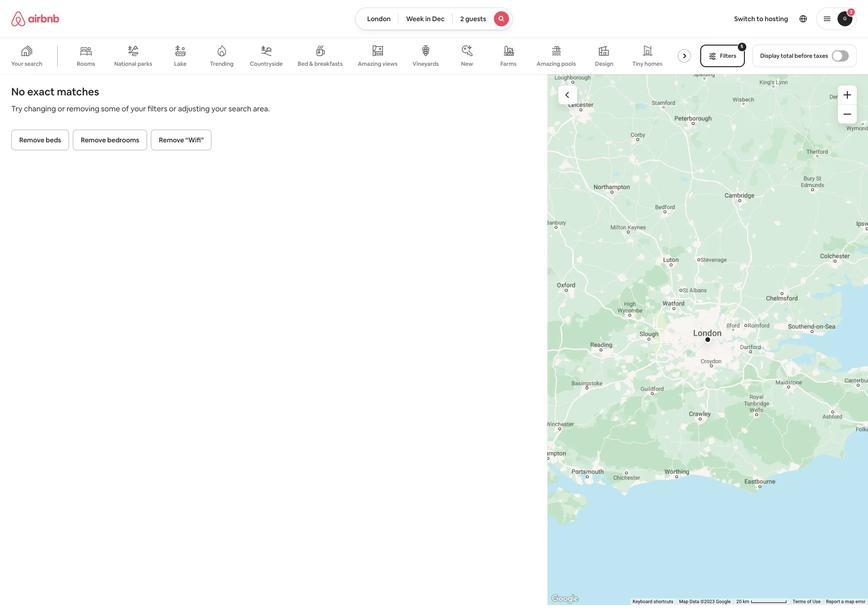 Task type: describe. For each thing, give the bounding box(es) containing it.
some
[[101, 104, 120, 114]]

2 for 2 guests
[[461, 15, 464, 23]]

hosting
[[765, 15, 789, 23]]

amazing pools
[[537, 60, 576, 68]]

matches
[[57, 85, 99, 98]]

remove "wifi"
[[159, 136, 204, 144]]

week in dec
[[406, 15, 445, 23]]

no exact matches
[[11, 85, 99, 98]]

2 button
[[817, 8, 857, 30]]

0 horizontal spatial of
[[122, 104, 129, 114]]

week
[[406, 15, 424, 23]]

none search field containing london
[[356, 8, 513, 30]]

terms of use
[[793, 600, 821, 605]]

report
[[827, 600, 841, 605]]

1 your from the left
[[131, 104, 146, 114]]

dec
[[432, 15, 445, 23]]

km
[[743, 600, 750, 605]]

bed & breakfasts
[[298, 60, 343, 68]]

map data ©2023 google
[[679, 600, 731, 605]]

design
[[595, 60, 614, 68]]

profile element
[[524, 0, 857, 38]]

exact
[[27, 85, 55, 98]]

filters
[[148, 104, 167, 114]]

national parks
[[114, 60, 152, 68]]

0 horizontal spatial search
[[25, 60, 42, 68]]

google map
showing 1 stay. region
[[547, 74, 869, 606]]

lake
[[174, 60, 187, 68]]

1 vertical spatial search
[[229, 104, 252, 114]]

amazing for amazing pools
[[537, 60, 561, 68]]

parks
[[138, 60, 152, 68]]

remove beds link
[[11, 130, 69, 151]]

group containing national parks
[[0, 38, 704, 74]]

2 your from the left
[[212, 104, 227, 114]]

remove for remove bedrooms
[[81, 136, 106, 144]]

before
[[795, 52, 813, 60]]

area.
[[253, 104, 270, 114]]

2 guests button
[[453, 8, 513, 30]]

to
[[757, 15, 764, 23]]

display
[[761, 52, 780, 60]]

countryside
[[250, 60, 283, 68]]

remove for remove "wifi"
[[159, 136, 184, 144]]

filters
[[721, 52, 737, 60]]

terms
[[793, 600, 806, 605]]

taxes
[[814, 52, 829, 60]]

display total before taxes
[[761, 52, 829, 60]]

try changing or removing some of your filters or adjusting your search area.
[[11, 104, 270, 114]]

20 km
[[737, 600, 751, 605]]

london
[[368, 15, 391, 23]]

2 or from the left
[[169, 104, 176, 114]]

vineyards
[[413, 60, 439, 68]]

map
[[679, 600, 689, 605]]

keyboard
[[633, 600, 653, 605]]

rooms
[[77, 60, 95, 68]]

report a map error link
[[827, 600, 866, 605]]

zoom out image
[[844, 111, 852, 118]]

removing
[[67, 104, 99, 114]]

week in dec button
[[398, 8, 453, 30]]

pools
[[562, 60, 576, 68]]

switch to hosting
[[735, 15, 789, 23]]

map
[[845, 600, 855, 605]]

remove "wifi" link
[[151, 130, 212, 151]]

adjusting
[[178, 104, 210, 114]]

1 or from the left
[[58, 104, 65, 114]]

report a map error
[[827, 600, 866, 605]]

remove bedrooms
[[81, 136, 139, 144]]

views
[[383, 60, 398, 68]]



Task type: vqa. For each thing, say whether or not it's contained in the screenshot.
the left of
yes



Task type: locate. For each thing, give the bounding box(es) containing it.
a
[[842, 600, 844, 605]]

or down no exact matches
[[58, 104, 65, 114]]

remove left "wifi"
[[159, 136, 184, 144]]

1 horizontal spatial of
[[808, 600, 812, 605]]

your
[[131, 104, 146, 114], [212, 104, 227, 114]]

amazing
[[358, 60, 382, 68], [537, 60, 561, 68]]

2
[[850, 9, 853, 15], [461, 15, 464, 23]]

remove inside 'link'
[[159, 136, 184, 144]]

of left use at the bottom right of the page
[[808, 600, 812, 605]]

5
[[741, 43, 744, 49]]

data
[[690, 600, 700, 605]]

20
[[737, 600, 742, 605]]

remove left bedrooms
[[81, 136, 106, 144]]

your search
[[11, 60, 42, 68]]

2 inside button
[[461, 15, 464, 23]]

trending
[[210, 60, 234, 68]]

your left filters
[[131, 104, 146, 114]]

group
[[0, 38, 704, 74]]

0 horizontal spatial 2
[[461, 15, 464, 23]]

search left 'area.'
[[229, 104, 252, 114]]

tiny
[[633, 60, 644, 68]]

keyboard shortcuts button
[[633, 599, 674, 606]]

1 horizontal spatial 2
[[850, 9, 853, 15]]

try
[[11, 104, 22, 114]]

national
[[114, 60, 136, 68]]

display total before taxes button
[[753, 45, 857, 67]]

2 for 2
[[850, 9, 853, 15]]

in
[[426, 15, 431, 23]]

use
[[813, 600, 821, 605]]

search right your
[[25, 60, 42, 68]]

or
[[58, 104, 65, 114], [169, 104, 176, 114]]

breakfasts
[[315, 60, 343, 68]]

2 guests
[[461, 15, 487, 23]]

1 remove from the left
[[19, 136, 44, 144]]

2 inside dropdown button
[[850, 9, 853, 15]]

new
[[461, 60, 473, 68]]

error
[[856, 600, 866, 605]]

None search field
[[356, 8, 513, 30]]

bed
[[298, 60, 308, 68]]

zoom in image
[[844, 91, 852, 99]]

shortcuts
[[654, 600, 674, 605]]

1 horizontal spatial amazing
[[537, 60, 561, 68]]

0 vertical spatial search
[[25, 60, 42, 68]]

tiny homes
[[633, 60, 663, 68]]

amazing left pools
[[537, 60, 561, 68]]

"wifi"
[[186, 136, 204, 144]]

remove for remove beds
[[19, 136, 44, 144]]

search
[[25, 60, 42, 68], [229, 104, 252, 114]]

remove
[[19, 136, 44, 144], [81, 136, 106, 144], [159, 136, 184, 144]]

or right filters
[[169, 104, 176, 114]]

switch
[[735, 15, 756, 23]]

beds
[[46, 136, 61, 144]]

google
[[716, 600, 731, 605]]

0 horizontal spatial or
[[58, 104, 65, 114]]

guests
[[466, 15, 487, 23]]

google image
[[550, 594, 581, 606]]

filters button
[[701, 45, 745, 67]]

bedrooms
[[107, 136, 139, 144]]

keyboard shortcuts
[[633, 600, 674, 605]]

2 horizontal spatial remove
[[159, 136, 184, 144]]

of
[[122, 104, 129, 114], [808, 600, 812, 605]]

switch to hosting link
[[729, 9, 794, 29]]

changing
[[24, 104, 56, 114]]

0 vertical spatial of
[[122, 104, 129, 114]]

1 horizontal spatial search
[[229, 104, 252, 114]]

3 remove from the left
[[159, 136, 184, 144]]

1 horizontal spatial remove
[[81, 136, 106, 144]]

&
[[310, 60, 313, 68]]

your
[[11, 60, 23, 68]]

no
[[11, 85, 25, 98]]

of right some
[[122, 104, 129, 114]]

total
[[781, 52, 794, 60]]

remove left beds
[[19, 136, 44, 144]]

©2023
[[701, 600, 715, 605]]

terms of use link
[[793, 600, 821, 605]]

0 horizontal spatial remove
[[19, 136, 44, 144]]

farms
[[501, 60, 517, 68]]

amazing for amazing views
[[358, 60, 382, 68]]

2 remove from the left
[[81, 136, 106, 144]]

homes
[[645, 60, 663, 68]]

remove bedrooms link
[[73, 130, 147, 151]]

1 horizontal spatial or
[[169, 104, 176, 114]]

1 vertical spatial of
[[808, 600, 812, 605]]

remove beds
[[19, 136, 61, 144]]

london button
[[356, 8, 399, 30]]

0 horizontal spatial your
[[131, 104, 146, 114]]

amazing views
[[358, 60, 398, 68]]

0 horizontal spatial amazing
[[358, 60, 382, 68]]

1 horizontal spatial your
[[212, 104, 227, 114]]

amazing left "views"
[[358, 60, 382, 68]]

your right adjusting
[[212, 104, 227, 114]]

20 km button
[[734, 599, 790, 606]]



